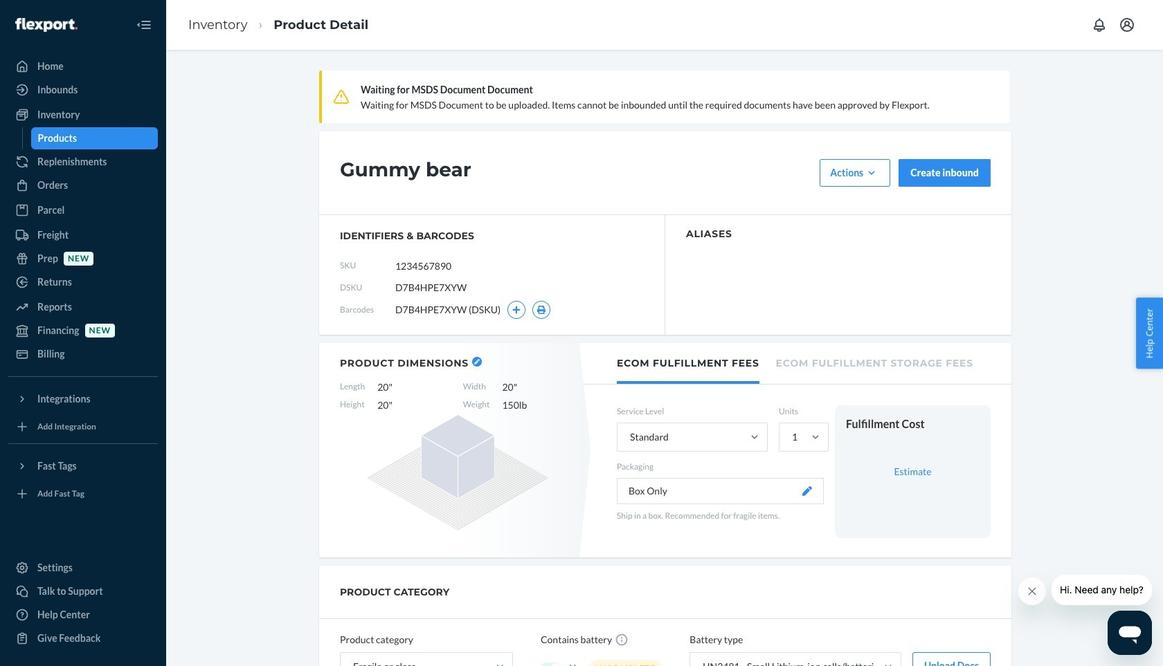 Task type: describe. For each thing, give the bounding box(es) containing it.
print image
[[537, 306, 546, 314]]

flexport logo image
[[15, 18, 77, 32]]

open account menu image
[[1119, 17, 1135, 33]]

pen image
[[802, 487, 812, 497]]

plus image
[[512, 306, 521, 314]]

close navigation image
[[136, 17, 152, 33]]



Task type: locate. For each thing, give the bounding box(es) containing it.
breadcrumbs navigation
[[177, 5, 379, 45]]

0 horizontal spatial tab
[[617, 343, 759, 384]]

open notifications image
[[1091, 17, 1108, 33]]

tab list
[[584, 343, 1011, 385]]

tab
[[617, 343, 759, 384], [776, 343, 973, 381]]

pencil alt image
[[474, 359, 480, 365]]

2 tab from the left
[[776, 343, 973, 381]]

1 horizontal spatial tab
[[776, 343, 973, 381]]

None text field
[[395, 253, 498, 279]]

1 tab from the left
[[617, 343, 759, 384]]



Task type: vqa. For each thing, say whether or not it's contained in the screenshot.
get started by creating an order
no



